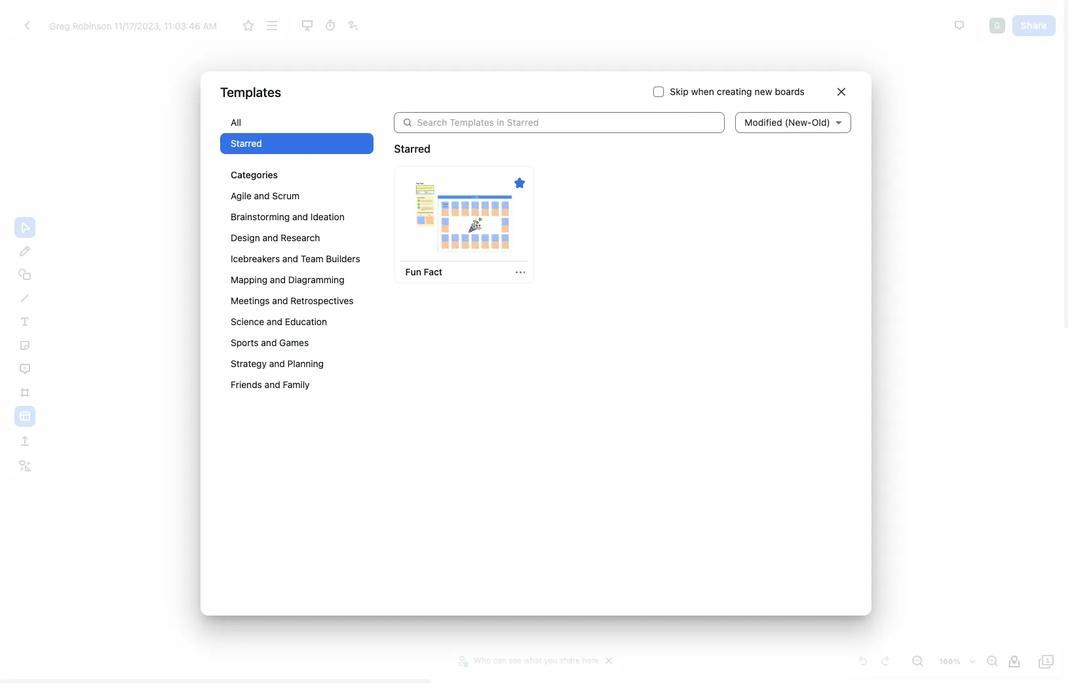 Task type: describe. For each thing, give the bounding box(es) containing it.
icebreakers
[[231, 253, 280, 264]]

can
[[493, 656, 507, 665]]

retrospectives
[[291, 295, 354, 306]]

modified
[[745, 117, 783, 128]]

new
[[755, 86, 773, 97]]

and for friends
[[265, 379, 280, 390]]

present image
[[299, 18, 315, 33]]

share button
[[1013, 15, 1056, 36]]

laser image
[[345, 18, 361, 33]]

team
[[301, 253, 324, 264]]

more options image
[[264, 18, 280, 33]]

fact
[[424, 266, 443, 278]]

meetings and retrospectives
[[231, 295, 354, 306]]

and for strategy
[[269, 358, 285, 369]]

who
[[474, 656, 491, 665]]

zoom out image
[[910, 654, 926, 669]]

science and education
[[231, 316, 327, 327]]

science
[[231, 316, 264, 327]]

planning
[[288, 358, 324, 369]]

modified (new-old)
[[745, 117, 831, 128]]

here
[[583, 656, 599, 665]]

all
[[231, 117, 241, 128]]

%
[[954, 657, 961, 665]]

and for science
[[267, 316, 283, 327]]

and for agile
[[254, 190, 270, 201]]

templates
[[220, 84, 281, 99]]

mapping
[[231, 274, 268, 285]]

when
[[692, 86, 715, 97]]

categories
[[231, 169, 278, 180]]

strategy
[[231, 358, 267, 369]]

card for template fun fact element
[[394, 166, 534, 284]]

and for icebreakers
[[283, 253, 298, 264]]

thumbnail for fun fact image
[[402, 180, 527, 254]]

pages image
[[1039, 654, 1055, 669]]

(new-
[[785, 117, 812, 128]]

modified (new-old) button
[[736, 101, 852, 144]]

research
[[281, 232, 320, 243]]

Document name text field
[[39, 15, 236, 36]]

and for mapping
[[270, 274, 286, 285]]

timer image
[[322, 18, 338, 33]]

friends and family
[[231, 379, 310, 390]]

brainstorming and ideation
[[231, 211, 345, 222]]



Task type: locate. For each thing, give the bounding box(es) containing it.
and for brainstorming
[[292, 211, 308, 222]]

education
[[285, 316, 327, 327]]

Search Templates in Starred text field
[[417, 112, 725, 133]]

and down strategy and planning
[[265, 379, 280, 390]]

brainstorming
[[231, 211, 290, 222]]

starred inside categories element
[[231, 138, 262, 149]]

100
[[940, 657, 954, 665]]

skip when creating new boards
[[670, 86, 805, 97]]

and up the science and education on the top of the page
[[272, 295, 288, 306]]

see
[[509, 656, 522, 665]]

and up meetings and retrospectives
[[270, 274, 286, 285]]

more options for fun fact image
[[516, 267, 525, 277]]

strategy and planning
[[231, 358, 324, 369]]

friends
[[231, 379, 262, 390]]

unstar this whiteboard image
[[515, 178, 525, 188]]

scrum
[[272, 190, 300, 201]]

upload pdfs and images image
[[17, 433, 33, 449]]

and up "sports and games" at the left
[[267, 316, 283, 327]]

0 horizontal spatial starred
[[231, 138, 262, 149]]

1 horizontal spatial starred
[[394, 143, 431, 155]]

and up research
[[292, 211, 308, 222]]

more tools image
[[17, 458, 33, 474]]

and down 'brainstorming' on the top left of page
[[263, 232, 278, 243]]

and for meetings
[[272, 295, 288, 306]]

design
[[231, 232, 260, 243]]

comment panel image
[[952, 18, 968, 33]]

sports and games
[[231, 337, 309, 348]]

star this whiteboard image
[[241, 18, 257, 33]]

boards
[[775, 86, 805, 97]]

dashboard image
[[19, 18, 35, 33]]

sports
[[231, 337, 259, 348]]

starred status
[[394, 141, 431, 157]]

what
[[524, 656, 542, 665]]

fun fact
[[405, 266, 443, 278]]

fun
[[405, 266, 422, 278]]

creating
[[717, 86, 752, 97]]

categories element
[[220, 112, 373, 408]]

games
[[279, 337, 309, 348]]

templates image
[[17, 408, 33, 424]]

design and research
[[231, 232, 320, 243]]

ideation
[[311, 211, 345, 222]]

diagramming
[[288, 274, 345, 285]]

who can see what you share here
[[474, 656, 599, 665]]

skip
[[670, 86, 689, 97]]

old)
[[812, 117, 831, 128]]

share
[[1021, 20, 1048, 31]]

and right agile
[[254, 190, 270, 201]]

and up friends and family
[[269, 358, 285, 369]]

builders
[[326, 253, 360, 264]]

and up strategy and planning
[[261, 337, 277, 348]]

agile and scrum
[[231, 190, 300, 201]]

starred
[[231, 138, 262, 149], [394, 143, 431, 155]]

agile
[[231, 190, 252, 201]]

icebreakers and team builders
[[231, 253, 360, 264]]

and
[[254, 190, 270, 201], [292, 211, 308, 222], [263, 232, 278, 243], [283, 253, 298, 264], [270, 274, 286, 285], [272, 295, 288, 306], [267, 316, 283, 327], [261, 337, 277, 348], [269, 358, 285, 369], [265, 379, 280, 390]]

zoom in image
[[985, 654, 1000, 669]]

share
[[560, 656, 580, 665]]

fun fact button
[[400, 262, 448, 283]]

who can see what you share here button
[[456, 651, 602, 671]]

family
[[283, 379, 310, 390]]

and for sports
[[261, 337, 277, 348]]

100 %
[[940, 657, 961, 665]]

mapping and diagramming
[[231, 274, 345, 285]]

and for design
[[263, 232, 278, 243]]

meetings
[[231, 295, 270, 306]]

you
[[544, 656, 558, 665]]

and up mapping and diagramming
[[283, 253, 298, 264]]



Task type: vqa. For each thing, say whether or not it's contained in the screenshot.
Bold icon
no



